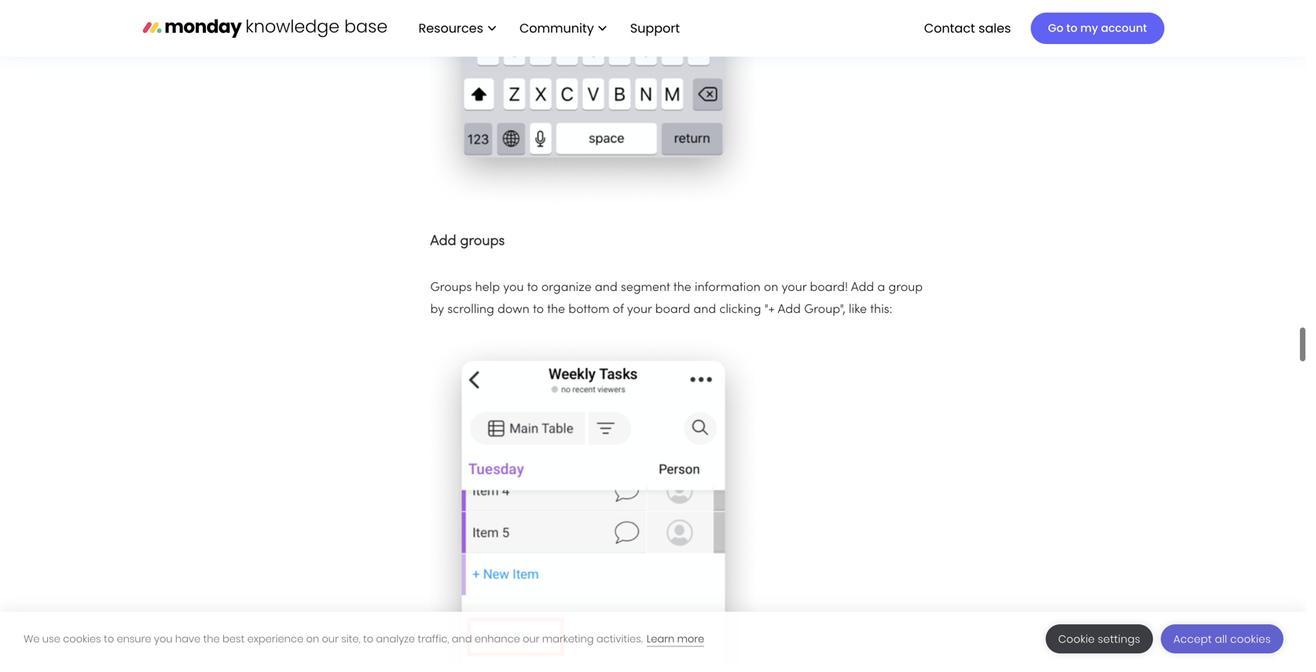 Task type: describe. For each thing, give the bounding box(es) containing it.
settings
[[1098, 632, 1141, 646]]

accept all cookies
[[1174, 632, 1271, 646]]

segment
[[621, 282, 670, 294]]

the for have
[[203, 632, 220, 646]]

add groups
[[431, 235, 505, 248]]

and inside add a group by scrolling down to the bottom of your board and clicking "+ add group", like this:
[[694, 304, 716, 316]]

cookie
[[1059, 632, 1095, 646]]

dialog containing cookie settings
[[0, 612, 1308, 666]]

list containing resources
[[403, 0, 693, 57]]

main element
[[403, 0, 1165, 57]]

ensure
[[117, 632, 151, 646]]

marketing
[[542, 632, 594, 646]]

community
[[520, 19, 594, 37]]

to inside main element
[[1067, 20, 1078, 36]]

1 horizontal spatial and
[[595, 282, 618, 294]]

2.png image
[[431, 333, 756, 666]]

0 vertical spatial on
[[764, 282, 779, 294]]

1 vertical spatial on
[[306, 632, 319, 646]]

use
[[42, 632, 60, 646]]

cookie settings
[[1059, 632, 1141, 646]]

resources
[[419, 19, 484, 37]]

sales
[[979, 19, 1011, 37]]

all
[[1215, 632, 1228, 646]]

a
[[878, 282, 886, 294]]

to up down
[[527, 282, 538, 294]]

analyze
[[376, 632, 415, 646]]

resources link
[[411, 15, 504, 42]]

monday.com logo image
[[143, 11, 387, 44]]

have
[[175, 632, 201, 646]]

help
[[475, 282, 500, 294]]

scrolling
[[448, 304, 494, 316]]

your for of
[[627, 304, 652, 316]]

of
[[613, 304, 624, 316]]

the for to
[[547, 304, 565, 316]]

group",
[[804, 304, 846, 316]]

we use cookies to ensure you have the best experience on our site, to analyze traffic, and enhance our marketing activities. learn more
[[24, 632, 705, 646]]

traffic,
[[418, 632, 449, 646]]

add for a
[[851, 282, 875, 294]]

cookies for all
[[1231, 632, 1271, 646]]

down
[[498, 304, 530, 316]]

learn more link
[[647, 632, 705, 647]]

community link
[[512, 15, 615, 42]]

0 horizontal spatial you
[[154, 632, 173, 646]]

cookies for use
[[63, 632, 101, 646]]

information
[[695, 282, 761, 294]]

best
[[223, 632, 245, 646]]

2 our from the left
[[523, 632, 540, 646]]

contact
[[924, 19, 976, 37]]

we
[[24, 632, 40, 646]]

groups
[[460, 235, 505, 248]]



Task type: vqa. For each thing, say whether or not it's contained in the screenshot.
and inside Add a group by scrolling down to the bottom of your board and clicking "+ Add Group", like this:
yes



Task type: locate. For each thing, give the bounding box(es) containing it.
and
[[595, 282, 618, 294], [694, 304, 716, 316], [452, 632, 472, 646]]

1 horizontal spatial add
[[778, 304, 801, 316]]

enhance
[[475, 632, 520, 646]]

this:
[[871, 304, 893, 316]]

support link
[[623, 15, 693, 42], [630, 19, 685, 37]]

cookie settings button
[[1046, 624, 1153, 653]]

to right site,
[[363, 632, 374, 646]]

cookies
[[63, 632, 101, 646], [1231, 632, 1271, 646]]

the down organize
[[547, 304, 565, 316]]

go
[[1048, 20, 1064, 36]]

your inside add a group by scrolling down to the bottom of your board and clicking "+ add group", like this:
[[627, 304, 652, 316]]

0 vertical spatial and
[[595, 282, 618, 294]]

2 horizontal spatial and
[[694, 304, 716, 316]]

you
[[503, 282, 524, 294], [154, 632, 173, 646]]

your left board!
[[782, 282, 807, 294]]

to right go
[[1067, 20, 1078, 36]]

by
[[431, 304, 444, 316]]

2 vertical spatial and
[[452, 632, 472, 646]]

support
[[630, 19, 680, 37]]

groups help you to organize and segment the information on your board!
[[431, 282, 851, 294]]

2 vertical spatial add
[[778, 304, 801, 316]]

cookies right all
[[1231, 632, 1271, 646]]

learn
[[647, 632, 675, 646]]

cookies inside button
[[1231, 632, 1271, 646]]

to left ensure
[[104, 632, 114, 646]]

board!
[[810, 282, 848, 294]]

and right traffic,
[[452, 632, 472, 646]]

contact sales
[[924, 19, 1011, 37]]

go to my account link
[[1031, 13, 1165, 44]]

dialog
[[0, 612, 1308, 666]]

board
[[656, 304, 691, 316]]

your right of in the top left of the page
[[627, 304, 652, 316]]

accept
[[1174, 632, 1213, 646]]

my
[[1081, 20, 1099, 36]]

and down information
[[694, 304, 716, 316]]

0 horizontal spatial your
[[627, 304, 652, 316]]

0 vertical spatial your
[[782, 282, 807, 294]]

on right experience
[[306, 632, 319, 646]]

1 vertical spatial add
[[851, 282, 875, 294]]

0 vertical spatial the
[[674, 282, 692, 294]]

add right '"+'
[[778, 304, 801, 316]]

you up down
[[503, 282, 524, 294]]

0 horizontal spatial cookies
[[63, 632, 101, 646]]

organize
[[542, 282, 592, 294]]

go to my account
[[1048, 20, 1148, 36]]

1 horizontal spatial cookies
[[1231, 632, 1271, 646]]

0 horizontal spatial our
[[322, 632, 339, 646]]

on
[[764, 282, 779, 294], [306, 632, 319, 646]]

1 cookies from the left
[[63, 632, 101, 646]]

"+
[[765, 304, 775, 316]]

0 horizontal spatial add
[[431, 235, 457, 248]]

like
[[849, 304, 867, 316]]

0 horizontal spatial the
[[203, 632, 220, 646]]

our right enhance
[[523, 632, 540, 646]]

0 vertical spatial add
[[431, 235, 457, 248]]

0 vertical spatial you
[[503, 282, 524, 294]]

2 cookies from the left
[[1231, 632, 1271, 646]]

add a group by scrolling down to the bottom of your board and clicking "+ add group", like this:
[[431, 282, 923, 316]]

0 horizontal spatial and
[[452, 632, 472, 646]]

add for groups
[[431, 235, 457, 248]]

our
[[322, 632, 339, 646], [523, 632, 540, 646]]

group
[[889, 282, 923, 294]]

1 vertical spatial your
[[627, 304, 652, 316]]

your
[[782, 282, 807, 294], [627, 304, 652, 316]]

add left groups
[[431, 235, 457, 248]]

to right down
[[533, 304, 544, 316]]

1 vertical spatial the
[[547, 304, 565, 316]]

the
[[674, 282, 692, 294], [547, 304, 565, 316], [203, 632, 220, 646]]

0 horizontal spatial on
[[306, 632, 319, 646]]

more
[[677, 632, 705, 646]]

1 horizontal spatial the
[[547, 304, 565, 316]]

on up '"+'
[[764, 282, 779, 294]]

the up board on the top right of the page
[[674, 282, 692, 294]]

clicking
[[720, 304, 761, 316]]

1 horizontal spatial our
[[523, 632, 540, 646]]

the left the best
[[203, 632, 220, 646]]

1 vertical spatial you
[[154, 632, 173, 646]]

1.png image
[[431, 0, 756, 210]]

cookies right use at the bottom left
[[63, 632, 101, 646]]

to inside add a group by scrolling down to the bottom of your board and clicking "+ add group", like this:
[[533, 304, 544, 316]]

your for on
[[782, 282, 807, 294]]

1 horizontal spatial on
[[764, 282, 779, 294]]

account
[[1102, 20, 1148, 36]]

the for segment
[[674, 282, 692, 294]]

2 vertical spatial the
[[203, 632, 220, 646]]

2 horizontal spatial add
[[851, 282, 875, 294]]

1 horizontal spatial your
[[782, 282, 807, 294]]

and up of in the top left of the page
[[595, 282, 618, 294]]

accept all cookies button
[[1161, 624, 1284, 653]]

bottom
[[569, 304, 610, 316]]

list
[[403, 0, 693, 57]]

2 horizontal spatial the
[[674, 282, 692, 294]]

activities.
[[597, 632, 643, 646]]

1 our from the left
[[322, 632, 339, 646]]

site,
[[341, 632, 361, 646]]

groups
[[431, 282, 472, 294]]

experience
[[247, 632, 304, 646]]

contact sales link
[[917, 15, 1019, 42]]

add
[[431, 235, 457, 248], [851, 282, 875, 294], [778, 304, 801, 316]]

the inside add a group by scrolling down to the bottom of your board and clicking "+ add group", like this:
[[547, 304, 565, 316]]

1 vertical spatial and
[[694, 304, 716, 316]]

1 horizontal spatial you
[[503, 282, 524, 294]]

our left site,
[[322, 632, 339, 646]]

you left have on the left of page
[[154, 632, 173, 646]]

to
[[1067, 20, 1078, 36], [527, 282, 538, 294], [533, 304, 544, 316], [104, 632, 114, 646], [363, 632, 374, 646]]

add left 'a'
[[851, 282, 875, 294]]



